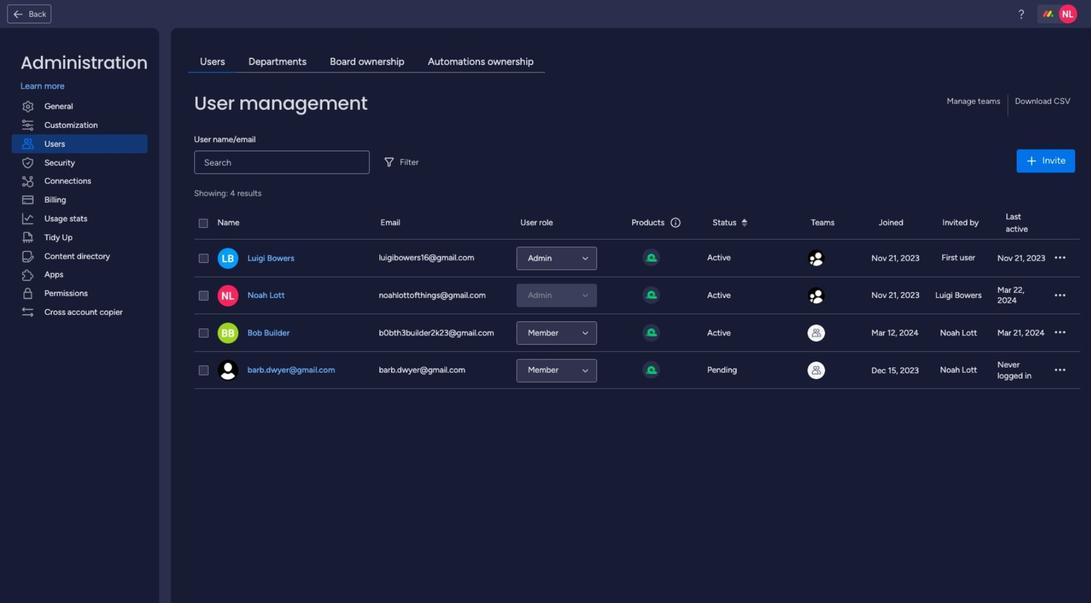 Task type: describe. For each thing, give the bounding box(es) containing it.
back to workspace image
[[12, 8, 24, 20]]

4 row from the top
[[194, 315, 1081, 353]]

3 row from the top
[[194, 278, 1081, 315]]

add or edit team image
[[808, 325, 826, 343]]

bob builder image
[[218, 323, 239, 344]]

2 add or edit team image from the top
[[808, 288, 826, 305]]

v2 ellipsis image for fifth row from the top of the page
[[1056, 366, 1066, 377]]

v2 ellipsis image for 4th row
[[1056, 328, 1066, 339]]

v2 ellipsis image for third row from the bottom
[[1056, 291, 1066, 302]]

Search text field
[[194, 151, 370, 174]]

1 row from the top
[[194, 207, 1081, 240]]

5 row from the top
[[194, 353, 1081, 390]]

help image
[[1016, 8, 1028, 20]]



Task type: vqa. For each thing, say whether or not it's contained in the screenshot.
Bugs Queue
no



Task type: locate. For each thing, give the bounding box(es) containing it.
2 row from the top
[[194, 240, 1081, 278]]

1 vertical spatial add or edit team image
[[808, 288, 826, 305]]

row
[[194, 207, 1081, 240], [194, 240, 1081, 278], [194, 278, 1081, 315], [194, 315, 1081, 353], [194, 353, 1081, 390]]

2 v2 ellipsis image from the top
[[1056, 291, 1066, 302]]

1 v2 ellipsis image from the top
[[1056, 253, 1066, 265]]

2 v2 ellipsis image from the top
[[1056, 366, 1066, 377]]

1 vertical spatial noah lott image
[[218, 286, 239, 307]]

noah lott image
[[1060, 5, 1078, 23], [218, 286, 239, 307]]

1 vertical spatial v2 ellipsis image
[[1056, 366, 1066, 377]]

0 vertical spatial v2 ellipsis image
[[1056, 253, 1066, 265]]

3 add or edit team image from the top
[[808, 363, 826, 380]]

1 horizontal spatial noah lott image
[[1060, 5, 1078, 23]]

noah lott image down luigi bowers icon
[[218, 286, 239, 307]]

add or edit team image for luigi bowers icon
[[808, 250, 826, 268]]

noah lott image right help image at the right top of the page
[[1060, 5, 1078, 23]]

0 vertical spatial add or edit team image
[[808, 250, 826, 268]]

barb.dwyer@gmail.com image
[[218, 361, 239, 382]]

grid
[[194, 207, 1081, 592]]

2 vertical spatial add or edit team image
[[808, 363, 826, 380]]

0 vertical spatial v2 ellipsis image
[[1056, 328, 1066, 339]]

1 vertical spatial v2 ellipsis image
[[1056, 291, 1066, 302]]

v2 ellipsis image
[[1056, 328, 1066, 339], [1056, 366, 1066, 377]]

0 horizontal spatial noah lott image
[[218, 286, 239, 307]]

0 vertical spatial noah lott image
[[1060, 5, 1078, 23]]

luigi bowers image
[[218, 248, 239, 269]]

v2 ellipsis image for second row from the top
[[1056, 253, 1066, 265]]

add or edit team image for the barb.dwyer@gmail.com image
[[808, 363, 826, 380]]

add or edit team image
[[808, 250, 826, 268], [808, 288, 826, 305], [808, 363, 826, 380]]

1 v2 ellipsis image from the top
[[1056, 328, 1066, 339]]

v2 ellipsis image
[[1056, 253, 1066, 265], [1056, 291, 1066, 302]]

1 add or edit team image from the top
[[808, 250, 826, 268]]

row group
[[194, 240, 1081, 390]]



